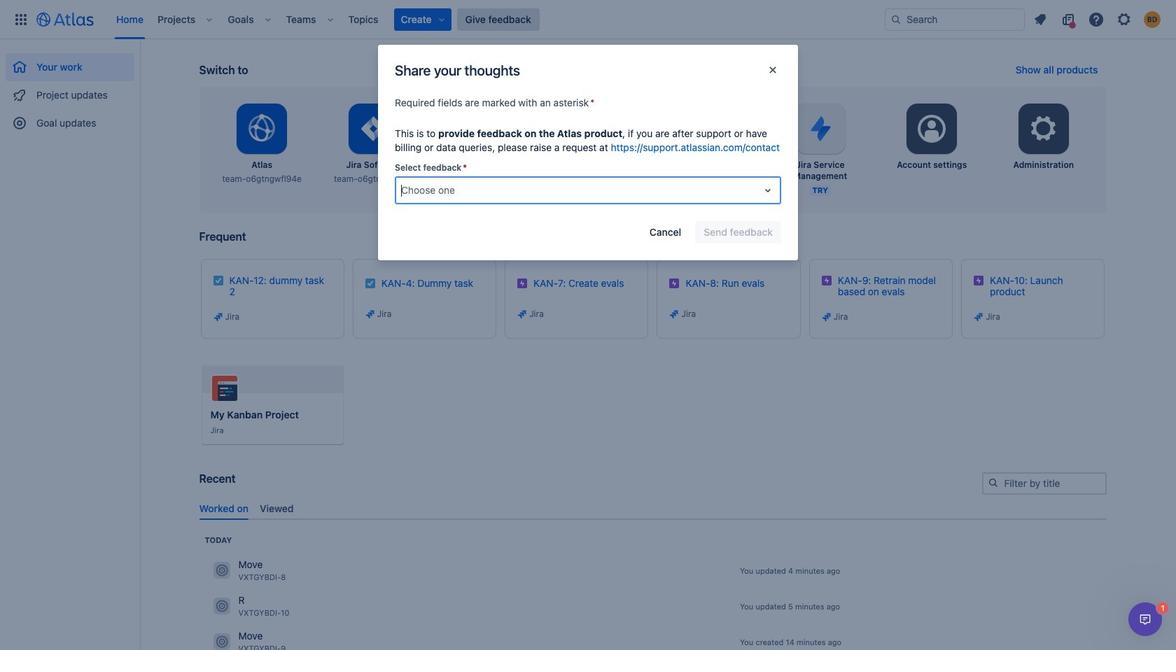 Task type: describe. For each thing, give the bounding box(es) containing it.
1 settings image from the left
[[915, 112, 949, 146]]

townsquare image
[[213, 598, 230, 615]]

Search field
[[885, 8, 1025, 30]]

help image
[[1088, 11, 1105, 28]]

Filter by title field
[[983, 474, 1105, 494]]



Task type: vqa. For each thing, say whether or not it's contained in the screenshot.
tab list
yes



Task type: locate. For each thing, give the bounding box(es) containing it.
townsquare image down townsquare icon
[[213, 634, 230, 650]]

townsquare image
[[213, 562, 230, 579], [213, 634, 230, 650]]

0 horizontal spatial settings image
[[915, 112, 949, 146]]

search image
[[890, 14, 902, 25]]

2 townsquare image from the top
[[213, 634, 230, 650]]

None search field
[[885, 8, 1025, 30]]

close modal image
[[764, 62, 781, 78]]

group
[[6, 39, 134, 141]]

search image
[[987, 477, 999, 489]]

jira image
[[517, 309, 528, 320], [669, 309, 680, 320], [212, 312, 224, 323], [212, 312, 224, 323], [821, 312, 832, 323], [973, 312, 984, 323], [973, 312, 984, 323]]

2 settings image from the left
[[1027, 112, 1060, 146]]

heading
[[205, 535, 232, 546]]

1 horizontal spatial settings image
[[1027, 112, 1060, 146]]

top element
[[8, 0, 885, 39]]

1 vertical spatial townsquare image
[[213, 634, 230, 650]]

tab list
[[194, 497, 1112, 520]]

0 vertical spatial townsquare image
[[213, 562, 230, 579]]

open image
[[760, 182, 776, 199]]

banner
[[0, 0, 1176, 39]]

None text field
[[401, 183, 404, 197]]

townsquare image up townsquare icon
[[213, 562, 230, 579]]

1 townsquare image from the top
[[213, 562, 230, 579]]

jira image
[[365, 309, 376, 320], [365, 309, 376, 320], [517, 309, 528, 320], [669, 309, 680, 320], [821, 312, 832, 323]]

settings image
[[915, 112, 949, 146], [1027, 112, 1060, 146]]



